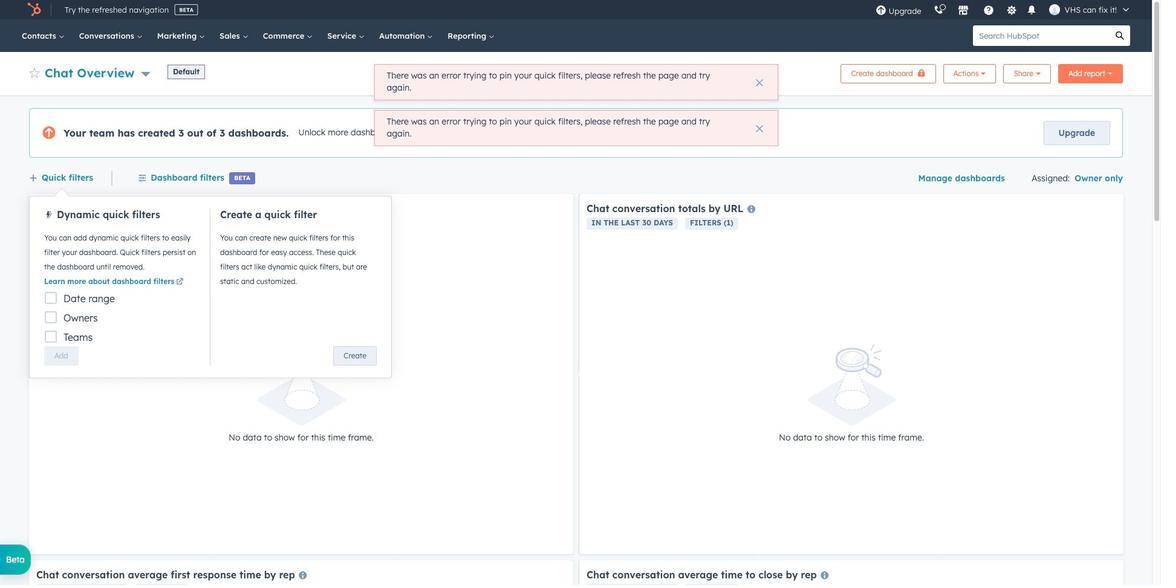 Task type: vqa. For each thing, say whether or not it's contained in the screenshot.
John Smith icon
no



Task type: describe. For each thing, give the bounding box(es) containing it.
chat conversation totals by rep element
[[29, 194, 574, 555]]

1 link opens in a new window image from the top
[[176, 277, 184, 288]]

chat conversation totals by url element
[[580, 194, 1124, 555]]



Task type: locate. For each thing, give the bounding box(es) containing it.
chat conversation average time to close by rep element
[[580, 561, 1124, 586]]

2 link opens in a new window image from the top
[[176, 279, 184, 286]]

chat conversation average first response time by rep element
[[29, 561, 574, 586]]

close image
[[756, 125, 763, 133], [756, 125, 763, 133]]

Search HubSpot search field
[[974, 25, 1110, 46]]

close image
[[756, 79, 763, 87], [756, 79, 763, 87]]

menu
[[870, 0, 1138, 19]]

link opens in a new window image
[[176, 277, 184, 288], [176, 279, 184, 286]]

jer mill image
[[1050, 4, 1061, 15]]

banner
[[29, 61, 1124, 84]]

alert
[[374, 64, 778, 100], [374, 64, 778, 100], [374, 110, 778, 146], [374, 110, 778, 146]]

marketplaces image
[[958, 5, 969, 16]]



